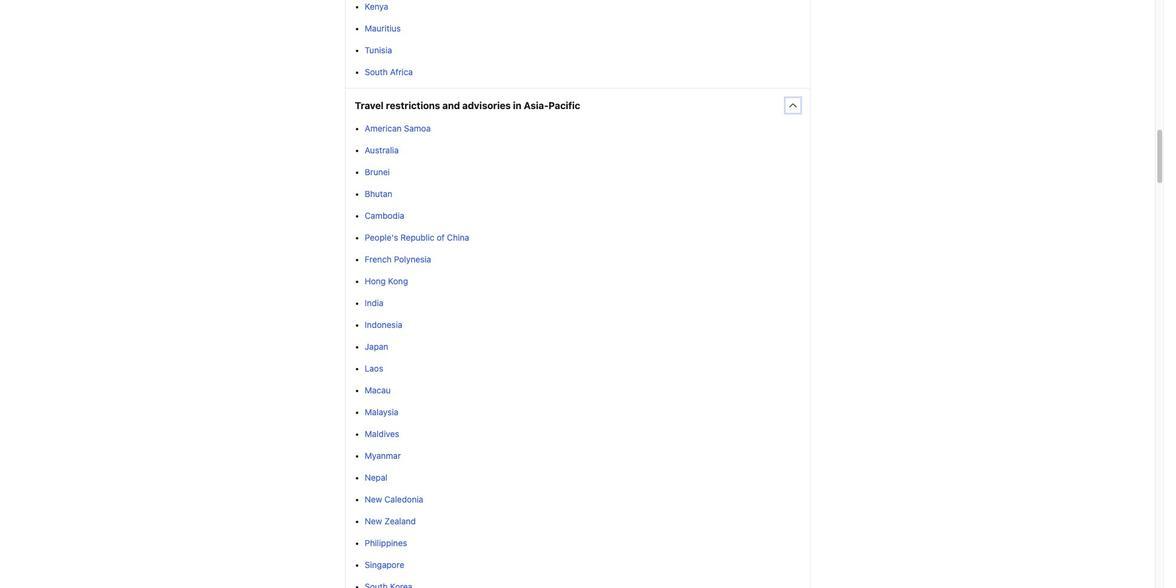 Task type: describe. For each thing, give the bounding box(es) containing it.
india link
[[365, 298, 383, 308]]

malaysia link
[[365, 407, 398, 417]]

asia-
[[524, 100, 549, 111]]

philippines link
[[365, 538, 407, 548]]

philippines
[[365, 538, 407, 548]]

south africa link
[[365, 67, 413, 77]]

cambodia link
[[365, 210, 404, 221]]

people's republic of china link
[[365, 232, 469, 243]]

travel
[[355, 100, 384, 111]]

india
[[365, 298, 383, 308]]

zealand
[[384, 516, 416, 526]]

africa
[[390, 67, 413, 77]]

restrictions
[[386, 100, 440, 111]]

travel restrictions and advisories in asia-pacific button
[[345, 89, 810, 123]]

australia
[[365, 145, 399, 155]]

american samoa
[[365, 123, 431, 133]]

myanmar
[[365, 451, 401, 461]]

kong
[[388, 276, 408, 286]]

republic
[[401, 232, 434, 243]]

advisories
[[462, 100, 511, 111]]

hong kong
[[365, 276, 408, 286]]

of
[[437, 232, 445, 243]]

nepal link
[[365, 472, 387, 483]]

macau
[[365, 385, 391, 395]]

laos link
[[365, 363, 383, 374]]

myanmar link
[[365, 451, 401, 461]]

nepal
[[365, 472, 387, 483]]

indonesia
[[365, 320, 402, 330]]

australia link
[[365, 145, 399, 155]]

travel restrictions and advisories in asia-pacific
[[355, 100, 580, 111]]

kenya link
[[365, 1, 388, 12]]

brunei
[[365, 167, 390, 177]]

people's republic of china
[[365, 232, 469, 243]]

tunisia link
[[365, 45, 392, 55]]

american samoa link
[[365, 123, 431, 133]]

new for new zealand
[[365, 516, 382, 526]]

pacific
[[549, 100, 580, 111]]

and
[[442, 100, 460, 111]]

mauritius link
[[365, 23, 401, 33]]

singapore link
[[365, 560, 404, 570]]

japan
[[365, 341, 388, 352]]

bhutan
[[365, 189, 392, 199]]

french polynesia
[[365, 254, 431, 264]]



Task type: locate. For each thing, give the bounding box(es) containing it.
new for new caledonia
[[365, 494, 382, 505]]

bhutan link
[[365, 189, 392, 199]]

0 vertical spatial new
[[365, 494, 382, 505]]

indonesia link
[[365, 320, 402, 330]]

malaysia
[[365, 407, 398, 417]]

hong
[[365, 276, 386, 286]]

new
[[365, 494, 382, 505], [365, 516, 382, 526]]

new caledonia link
[[365, 494, 423, 505]]

in
[[513, 100, 522, 111]]

new up philippines on the left of the page
[[365, 516, 382, 526]]

french
[[365, 254, 392, 264]]

new zealand link
[[365, 516, 416, 526]]

people's
[[365, 232, 398, 243]]

american
[[365, 123, 402, 133]]

new down nepal link
[[365, 494, 382, 505]]

new caledonia
[[365, 494, 423, 505]]

laos
[[365, 363, 383, 374]]

new zealand
[[365, 516, 416, 526]]

south
[[365, 67, 388, 77]]

cambodia
[[365, 210, 404, 221]]

brunei link
[[365, 167, 390, 177]]

tunisia
[[365, 45, 392, 55]]

2 new from the top
[[365, 516, 382, 526]]

macau link
[[365, 385, 391, 395]]

japan link
[[365, 341, 388, 352]]

1 vertical spatial new
[[365, 516, 382, 526]]

mauritius
[[365, 23, 401, 33]]

maldives link
[[365, 429, 399, 439]]

south africa
[[365, 67, 413, 77]]

hong kong link
[[365, 276, 408, 286]]

french polynesia link
[[365, 254, 431, 264]]

singapore
[[365, 560, 404, 570]]

caledonia
[[384, 494, 423, 505]]

maldives
[[365, 429, 399, 439]]

1 new from the top
[[365, 494, 382, 505]]

china
[[447, 232, 469, 243]]

kenya
[[365, 1, 388, 12]]

polynesia
[[394, 254, 431, 264]]

samoa
[[404, 123, 431, 133]]



Task type: vqa. For each thing, say whether or not it's contained in the screenshot.
mm Field
no



